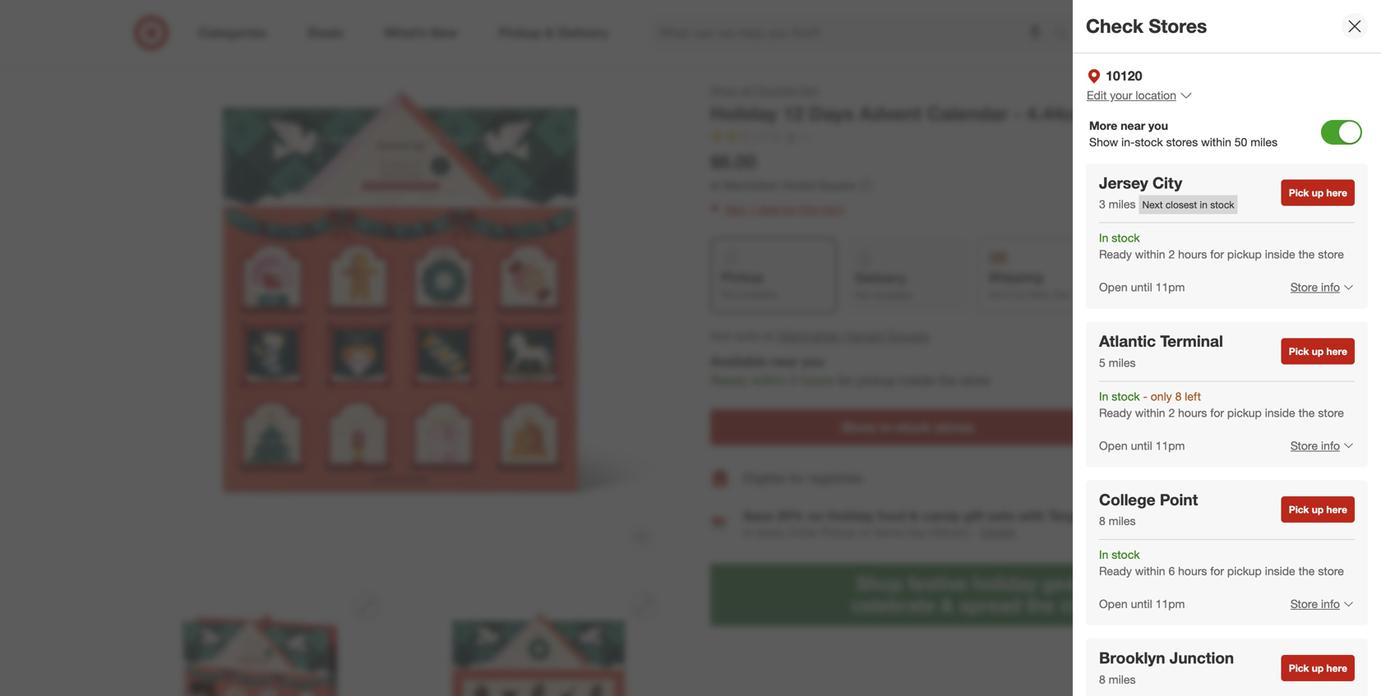 Task type: locate. For each thing, give the bounding box(es) containing it.
available inside "pickup not available"
[[740, 288, 778, 301]]

sold
[[735, 328, 760, 344]]

save 20% on holiday food & candy gift sets with target circle in-store, order pickup or same day delivery ∙ details
[[744, 508, 1128, 540]]

herald
[[782, 178, 816, 193], [845, 328, 884, 344]]

miles
[[1251, 135, 1278, 149], [1109, 197, 1136, 211], [1109, 356, 1136, 370], [1109, 514, 1136, 528], [1109, 673, 1136, 687]]

day™
[[1180, 102, 1226, 125]]

edit your location button
[[1087, 86, 1194, 104]]

- left 4.44oz
[[1014, 102, 1022, 125]]

11pm for point
[[1156, 597, 1186, 612]]

0 vertical spatial open
[[1100, 280, 1128, 294]]

pickup
[[1228, 247, 1262, 262], [857, 372, 897, 388], [1228, 406, 1262, 420], [1228, 564, 1262, 579]]

hours
[[1179, 247, 1208, 262], [801, 372, 834, 388], [1179, 406, 1208, 420], [1179, 564, 1208, 579]]

miles right 50
[[1251, 135, 1278, 149]]

1 vertical spatial holiday
[[828, 508, 874, 524]]

within down only
[[1136, 406, 1166, 420]]

holiday down all
[[711, 102, 778, 125]]

candy
[[923, 508, 961, 524]]

1 horizontal spatial square
[[888, 328, 930, 344]]

within left 6 on the right bottom of page
[[1136, 564, 1166, 579]]

ready down 5
[[1100, 406, 1132, 420]]

in down 5
[[1100, 389, 1109, 404]]

3 until from the top
[[1131, 597, 1153, 612]]

1 store from the top
[[1291, 280, 1319, 294]]

8 left left
[[1176, 389, 1182, 404]]

herald up available near you ready within 2 hours for pickup inside the store
[[845, 328, 884, 344]]

miles for brooklyn junction
[[1109, 673, 1136, 687]]

up for brooklyn junction
[[1312, 662, 1324, 675]]

2 vertical spatial 11pm
[[1156, 597, 1186, 612]]

0 horizontal spatial favorite
[[756, 83, 796, 97]]

0 vertical spatial store info button
[[1281, 269, 1355, 306]]

delivery up the manhattan herald square button at top
[[856, 270, 907, 286]]

near inside more near you show in-stock stores within 50 miles
[[1121, 118, 1146, 133]]

hours down the in
[[1179, 247, 1208, 262]]

2 horizontal spatial -
[[1144, 389, 1148, 404]]

for left this
[[784, 202, 797, 216]]

0 horizontal spatial you
[[802, 354, 825, 370]]

in inside in stock ready within 2 hours for pickup inside the store
[[1100, 231, 1109, 245]]

0 horizontal spatial day
[[799, 83, 819, 97]]

pickup
[[721, 269, 764, 285], [822, 526, 857, 540]]

3 pick from the top
[[1289, 504, 1310, 516]]

available inside delivery not available
[[875, 289, 913, 301]]

stores
[[1167, 135, 1199, 149], [935, 420, 974, 436]]

pick
[[1289, 187, 1310, 199], [1289, 345, 1310, 358], [1289, 504, 1310, 516], [1289, 662, 1310, 675]]

0 vertical spatial you
[[1149, 118, 1169, 133]]

1 horizontal spatial favorite
[[1103, 102, 1175, 125]]

pickup inside in stock ready within 2 hours for pickup inside the store
[[1228, 247, 1262, 262]]

in- up jersey
[[1122, 135, 1135, 149]]

0 vertical spatial manhattan
[[724, 178, 779, 193]]

1 vertical spatial delivery
[[930, 526, 971, 540]]

holiday up or
[[828, 508, 874, 524]]

for right 6 on the right bottom of page
[[1211, 564, 1225, 579]]

info for terminal
[[1322, 439, 1341, 453]]

1 horizontal spatial item
[[1227, 473, 1246, 485]]

1 vertical spatial manhattan
[[779, 328, 842, 344]]

not up sold
[[721, 288, 737, 301]]

for down the manhattan herald square button at top
[[838, 372, 854, 388]]

4 pick up here from the top
[[1289, 662, 1348, 675]]

same
[[874, 526, 903, 540]]

square up the "see 1 deal for this item"
[[819, 178, 856, 193]]

at right sold
[[764, 328, 775, 344]]

delivery
[[856, 270, 907, 286], [930, 526, 971, 540]]

8 for brooklyn junction
[[1100, 673, 1106, 687]]

ready down 3
[[1100, 247, 1132, 262]]

it
[[1008, 288, 1013, 301]]

3 store info button from the top
[[1281, 586, 1355, 623]]

ready inside available near you ready within 2 hours for pickup inside the store
[[711, 372, 748, 388]]

1 vertical spatial pickup
[[822, 526, 857, 540]]

1 horizontal spatial you
[[1149, 118, 1169, 133]]

all
[[741, 83, 752, 97]]

0 vertical spatial in
[[1100, 231, 1109, 245]]

1 horizontal spatial show
[[1090, 135, 1119, 149]]

1 vertical spatial stores
[[935, 420, 974, 436]]

eligible
[[744, 471, 786, 487]]

until for college
[[1131, 597, 1153, 612]]

0 vertical spatial herald
[[782, 178, 816, 193]]

holiday inside save 20% on holiday food & candy gift sets with target circle in-store, order pickup or same day delivery ∙ details
[[828, 508, 874, 524]]

3 pick up here button from the top
[[1282, 497, 1355, 523]]

1 horizontal spatial stores
[[1167, 135, 1199, 149]]

1 vertical spatial item
[[1227, 473, 1246, 485]]

order
[[789, 526, 819, 540]]

manhattan
[[724, 178, 779, 193], [779, 328, 842, 344]]

0 horizontal spatial at
[[711, 178, 720, 193]]

pick for terminal
[[1289, 345, 1310, 358]]

you down not sold at manhattan herald square
[[802, 354, 825, 370]]

11pm for terminal
[[1156, 439, 1186, 453]]

in down 3
[[1100, 231, 1109, 245]]

2 open from the top
[[1100, 439, 1128, 453]]

0 vertical spatial pickup
[[721, 269, 764, 285]]

3 pick up here from the top
[[1289, 504, 1348, 516]]

1 horizontal spatial holiday
[[828, 508, 874, 524]]

store info for point
[[1291, 597, 1341, 612]]

show inside show in-stock stores button
[[842, 420, 877, 436]]

1 info from the top
[[1322, 280, 1341, 294]]

2 vertical spatial store info button
[[1281, 586, 1355, 623]]

1 store info button from the top
[[1281, 269, 1355, 306]]

2 vertical spatial store info
[[1291, 597, 1341, 612]]

stores inside more near you show in-stock stores within 50 miles
[[1167, 135, 1199, 149]]

1 vertical spatial in
[[1100, 389, 1109, 404]]

2 info from the top
[[1322, 439, 1341, 453]]

pickup up sold
[[721, 269, 764, 285]]

store for terminal
[[1291, 439, 1319, 453]]

0 vertical spatial 2
[[1169, 247, 1176, 262]]

8 down college in the right bottom of the page
[[1100, 514, 1106, 528]]

store info button for terminal
[[1281, 428, 1355, 464]]

not inside delivery not available
[[856, 289, 872, 301]]

until up brooklyn
[[1131, 597, 1153, 612]]

you inside more near you show in-stock stores within 50 miles
[[1149, 118, 1169, 133]]

0 vertical spatial favorite
[[756, 83, 796, 97]]

delivery down candy
[[930, 526, 971, 540]]

13
[[1074, 288, 1085, 301]]

2 11pm from the top
[[1156, 439, 1186, 453]]

1 horizontal spatial available
[[875, 289, 913, 301]]

add item button
[[1184, 466, 1253, 492]]

in inside in stock ready within 6 hours for pickup inside the store
[[1100, 548, 1109, 562]]

What can we help you find? suggestions appear below search field
[[649, 15, 1059, 51]]

square down delivery not available
[[888, 328, 930, 344]]

4 here from the top
[[1327, 662, 1348, 675]]

2 vertical spatial info
[[1322, 597, 1341, 612]]

4 pick up here button from the top
[[1282, 655, 1355, 682]]

2 vertical spatial open until 11pm
[[1100, 597, 1186, 612]]

1 open until 11pm from the top
[[1100, 280, 1186, 294]]

0 horizontal spatial pickup
[[721, 269, 764, 285]]

3 open until 11pm from the top
[[1100, 597, 1186, 612]]

11pm up terminal
[[1156, 280, 1186, 294]]

jersey city 3 miles next closest in stock
[[1100, 173, 1235, 211]]

pickup left or
[[822, 526, 857, 540]]

pick up here for atlantic terminal
[[1289, 345, 1348, 358]]

1 vertical spatial you
[[802, 354, 825, 370]]

2 vertical spatial store
[[1291, 597, 1319, 612]]

hours right 6 on the right bottom of page
[[1179, 564, 1208, 579]]

1 vertical spatial until
[[1131, 439, 1153, 453]]

available up the manhattan herald square button at top
[[875, 289, 913, 301]]

0 horizontal spatial near
[[770, 354, 799, 370]]

2 store from the top
[[1291, 439, 1319, 453]]

3 in from the top
[[1100, 548, 1109, 562]]

1 until from the top
[[1131, 280, 1153, 294]]

0 horizontal spatial available
[[740, 288, 778, 301]]

up
[[1312, 187, 1324, 199], [1312, 345, 1324, 358], [1312, 504, 1324, 516], [1312, 662, 1324, 675]]

1 up from the top
[[1312, 187, 1324, 199]]

store info
[[1291, 280, 1341, 294], [1291, 439, 1341, 453], [1291, 597, 1341, 612]]

1 pick up here button from the top
[[1282, 180, 1355, 206]]

pick up here button
[[1282, 180, 1355, 206], [1282, 338, 1355, 365], [1282, 497, 1355, 523], [1282, 655, 1355, 682]]

item right the add
[[1227, 473, 1246, 485]]

hours inside available near you ready within 2 hours for pickup inside the store
[[801, 372, 834, 388]]

1 vertical spatial info
[[1322, 439, 1341, 453]]

in for college
[[1100, 548, 1109, 562]]

2 pick from the top
[[1289, 345, 1310, 358]]

1 horizontal spatial near
[[1121, 118, 1146, 133]]

1 horizontal spatial day
[[907, 526, 926, 540]]

store info button for point
[[1281, 586, 1355, 623]]

near inside available near you ready within 2 hours for pickup inside the store
[[770, 354, 799, 370]]

day inside save 20% on holiday food & candy gift sets with target circle in-store, order pickup or same day delivery ∙ details
[[907, 526, 926, 540]]

1 open from the top
[[1100, 280, 1128, 294]]

open up college in the right bottom of the page
[[1100, 439, 1128, 453]]

miles down brooklyn
[[1109, 673, 1136, 687]]

4.44oz
[[1027, 102, 1085, 125]]

stock inside show in-stock stores button
[[897, 420, 931, 436]]

eligible for registries
[[744, 471, 863, 487]]

1 horizontal spatial herald
[[845, 328, 884, 344]]

1 vertical spatial 2
[[790, 372, 797, 388]]

miles inside the brooklyn junction 8 miles
[[1109, 673, 1136, 687]]

store
[[1319, 247, 1345, 262], [961, 372, 991, 388], [1319, 406, 1345, 420], [1319, 564, 1345, 579]]

2 pick up here button from the top
[[1282, 338, 1355, 365]]

manhattan up available near you ready within 2 hours for pickup inside the store
[[779, 328, 842, 344]]

1 horizontal spatial at
[[764, 328, 775, 344]]

0 vertical spatial holiday
[[711, 102, 778, 125]]

miles inside atlantic terminal 5 miles
[[1109, 356, 1136, 370]]

0 horizontal spatial herald
[[782, 178, 816, 193]]

miles inside jersey city 3 miles next closest in stock
[[1109, 197, 1136, 211]]

2 store info from the top
[[1291, 439, 1341, 453]]

you down location
[[1149, 118, 1169, 133]]

2 open until 11pm from the top
[[1100, 439, 1186, 453]]

hours down left
[[1179, 406, 1208, 420]]

1 vertical spatial open until 11pm
[[1100, 439, 1186, 453]]

ready inside in stock ready within 2 hours for pickup inside the store
[[1100, 247, 1132, 262]]

0 vertical spatial 8
[[1176, 389, 1182, 404]]

pickup inside save 20% on holiday food & candy gift sets with target circle in-store, order pickup or same day delivery ∙ details
[[822, 526, 857, 540]]

item
[[822, 202, 844, 216], [1227, 473, 1246, 485]]

at
[[711, 178, 720, 193], [764, 328, 775, 344]]

item right this
[[822, 202, 844, 216]]

open right 13
[[1100, 280, 1128, 294]]

1 vertical spatial 8
[[1100, 514, 1106, 528]]

1 vertical spatial herald
[[845, 328, 884, 344]]

in inside in stock - only 8 left ready within 2 hours for pickup inside the store
[[1100, 389, 1109, 404]]

0 horizontal spatial delivery
[[856, 270, 907, 286]]

- left only
[[1144, 389, 1148, 404]]

1 horizontal spatial in-
[[1122, 135, 1135, 149]]

for
[[784, 202, 797, 216], [1211, 247, 1225, 262], [838, 372, 854, 388], [1211, 406, 1225, 420], [789, 471, 805, 487], [1211, 564, 1225, 579]]

1 vertical spatial square
[[888, 328, 930, 344]]

1 vertical spatial open
[[1100, 439, 1128, 453]]

store inside in stock ready within 6 hours for pickup inside the store
[[1319, 564, 1345, 579]]

open until 11pm for atlantic
[[1100, 439, 1186, 453]]

1 here from the top
[[1327, 187, 1348, 199]]

you inside available near you ready within 2 hours for pickup inside the store
[[802, 354, 825, 370]]

2 until from the top
[[1131, 439, 1153, 453]]

2 up from the top
[[1312, 345, 1324, 358]]

pick up here for college point
[[1289, 504, 1348, 516]]

miles right 5
[[1109, 356, 1136, 370]]

day
[[799, 83, 819, 97], [907, 526, 926, 540]]

up for jersey city
[[1312, 187, 1324, 199]]

until up atlantic
[[1131, 280, 1153, 294]]

available for pickup
[[740, 288, 778, 301]]

until down only
[[1131, 439, 1153, 453]]

1 vertical spatial day
[[907, 526, 926, 540]]

0 vertical spatial info
[[1322, 280, 1341, 294]]

in down circle
[[1100, 548, 1109, 562]]

2 vertical spatial in
[[1100, 548, 1109, 562]]

for inside available near you ready within 2 hours for pickup inside the store
[[838, 372, 854, 388]]

1 pick from the top
[[1289, 187, 1310, 199]]

2 pick up here from the top
[[1289, 345, 1348, 358]]

near right the more
[[1121, 118, 1146, 133]]

- left "your"
[[1090, 102, 1098, 125]]

1 vertical spatial 11pm
[[1156, 439, 1186, 453]]

1 vertical spatial store info button
[[1281, 428, 1355, 464]]

0 vertical spatial open until 11pm
[[1100, 280, 1186, 294]]

ready down available
[[711, 372, 748, 388]]

not inside "pickup not available"
[[721, 288, 737, 301]]

0 vertical spatial show
[[1090, 135, 1119, 149]]

2 store info button from the top
[[1281, 428, 1355, 464]]

0 vertical spatial until
[[1131, 280, 1153, 294]]

open
[[1100, 280, 1128, 294], [1100, 439, 1128, 453], [1100, 597, 1128, 612]]

0 horizontal spatial in-
[[880, 420, 897, 436]]

3 store from the top
[[1291, 597, 1319, 612]]

3 store info from the top
[[1291, 597, 1341, 612]]

20%
[[777, 508, 805, 524]]

$8.00
[[711, 150, 757, 173]]

college point 8 miles
[[1100, 490, 1199, 528]]

point
[[1160, 490, 1199, 509]]

store inside in stock - only 8 left ready within 2 hours for pickup inside the store
[[1319, 406, 1345, 420]]

0 vertical spatial delivery
[[856, 270, 907, 286]]

here for jersey city
[[1327, 187, 1348, 199]]

within down next
[[1136, 247, 1166, 262]]

herald up this
[[782, 178, 816, 193]]

within left 50
[[1202, 135, 1232, 149]]

hours down not sold at manhattan herald square
[[801, 372, 834, 388]]

1 vertical spatial store info
[[1291, 439, 1341, 453]]

info for city
[[1322, 280, 1341, 294]]

stock inside more near you show in-stock stores within 50 miles
[[1135, 135, 1164, 149]]

2 down only
[[1169, 406, 1176, 420]]

2
[[1169, 247, 1176, 262], [790, 372, 797, 388], [1169, 406, 1176, 420]]

not for pickup
[[721, 288, 737, 301]]

0 vertical spatial day
[[799, 83, 819, 97]]

in- down available near you ready within 2 hours for pickup inside the store
[[880, 420, 897, 436]]

∙
[[974, 526, 978, 540]]

hours inside in stock ready within 2 hours for pickup inside the store
[[1179, 247, 1208, 262]]

for down jersey city 3 miles next closest in stock
[[1211, 247, 1225, 262]]

2 vertical spatial 2
[[1169, 406, 1176, 420]]

0 vertical spatial near
[[1121, 118, 1146, 133]]

for up add item button
[[1211, 406, 1225, 420]]

hours inside in stock - only 8 left ready within 2 hours for pickup inside the store
[[1179, 406, 1208, 420]]

miles right 3
[[1109, 197, 1136, 211]]

0 horizontal spatial holiday
[[711, 102, 778, 125]]

0 vertical spatial square
[[819, 178, 856, 193]]

1 horizontal spatial delivery
[[930, 526, 971, 540]]

within inside more near you show in-stock stores within 50 miles
[[1202, 135, 1232, 149]]

ready down circle
[[1100, 564, 1132, 579]]

day down &
[[907, 526, 926, 540]]

see
[[725, 202, 746, 216]]

within down available
[[752, 372, 786, 388]]

11pm down only
[[1156, 439, 1186, 453]]

8 inside the brooklyn junction 8 miles
[[1100, 673, 1106, 687]]

available up sold
[[740, 288, 778, 301]]

pick up here for jersey city
[[1289, 187, 1348, 199]]

shop all favorite day holiday 12 days advent calendar - 4.44oz - favorite day™
[[711, 83, 1226, 125]]

1 vertical spatial show
[[842, 420, 877, 436]]

3 up from the top
[[1312, 504, 1324, 516]]

miles down college in the right bottom of the page
[[1109, 514, 1136, 528]]

3 here from the top
[[1327, 504, 1348, 516]]

4 pick from the top
[[1289, 662, 1310, 675]]

1 in from the top
[[1100, 231, 1109, 245]]

day up 12
[[799, 83, 819, 97]]

at down the $8.00
[[711, 178, 720, 193]]

open for jersey
[[1100, 280, 1128, 294]]

0 horizontal spatial stores
[[935, 420, 974, 436]]

miles for jersey city
[[1109, 197, 1136, 211]]

2 in from the top
[[1100, 389, 1109, 404]]

open up brooklyn
[[1100, 597, 1128, 612]]

within inside in stock ready within 6 hours for pickup inside the store
[[1136, 564, 1166, 579]]

1 vertical spatial store
[[1291, 439, 1319, 453]]

0 horizontal spatial square
[[819, 178, 856, 193]]

3 open from the top
[[1100, 597, 1128, 612]]

near down not sold at manhattan herald square
[[770, 354, 799, 370]]

2 down not sold at manhattan herald square
[[790, 372, 797, 388]]

3 11pm from the top
[[1156, 597, 1186, 612]]

holiday 12 days advent calendar - 4.44oz - favorite day&#8482;, 1 of 4 image
[[128, 25, 671, 568]]

1 11pm from the top
[[1156, 280, 1186, 294]]

1 horizontal spatial pickup
[[822, 526, 857, 540]]

image gallery element
[[128, 25, 671, 697]]

8 inside in stock - only 8 left ready within 2 hours for pickup inside the store
[[1176, 389, 1182, 404]]

0 horizontal spatial item
[[822, 202, 844, 216]]

in- inside more near you show in-stock stores within 50 miles
[[1122, 135, 1135, 149]]

miles inside college point 8 miles
[[1109, 514, 1136, 528]]

not up the manhattan herald square button at top
[[856, 289, 872, 301]]

the
[[1299, 247, 1316, 262], [939, 372, 957, 388], [1299, 406, 1316, 420], [1299, 564, 1316, 579]]

inside inside in stock ready within 6 hours for pickup inside the store
[[1266, 564, 1296, 579]]

pick for point
[[1289, 504, 1310, 516]]

0 vertical spatial store
[[1291, 280, 1319, 294]]

open until 11pm down only
[[1100, 439, 1186, 453]]

at manhattan herald square
[[711, 178, 856, 193]]

not
[[721, 288, 737, 301], [856, 289, 872, 301], [711, 328, 732, 344]]

1 store info from the top
[[1291, 280, 1341, 294]]

0 vertical spatial in-
[[1122, 135, 1135, 149]]

left
[[1185, 389, 1202, 404]]

show up the registries
[[842, 420, 877, 436]]

pick for city
[[1289, 187, 1310, 199]]

3 info from the top
[[1322, 597, 1341, 612]]

2 vertical spatial 8
[[1100, 673, 1106, 687]]

advent
[[859, 102, 922, 125]]

location
[[1136, 88, 1177, 102]]

in for atlantic
[[1100, 389, 1109, 404]]

1 vertical spatial near
[[770, 354, 799, 370]]

2 here from the top
[[1327, 345, 1348, 358]]

here for brooklyn junction
[[1327, 662, 1348, 675]]

6
[[1169, 564, 1176, 579]]

2 vertical spatial open
[[1100, 597, 1128, 612]]

square
[[819, 178, 856, 193], [888, 328, 930, 344]]

circle
[[1091, 508, 1128, 524]]

1 pick up here from the top
[[1289, 187, 1348, 199]]

available
[[711, 354, 767, 370]]

8 down brooklyn
[[1100, 673, 1106, 687]]

0 horizontal spatial show
[[842, 420, 877, 436]]

-
[[1014, 102, 1022, 125], [1090, 102, 1098, 125], [1144, 389, 1148, 404]]

8
[[1176, 389, 1182, 404], [1100, 514, 1106, 528], [1100, 673, 1106, 687]]

manhattan up 1 in the top of the page
[[724, 178, 779, 193]]

0 vertical spatial store info
[[1291, 280, 1341, 294]]

8 for college point
[[1100, 514, 1106, 528]]

stores
[[1149, 14, 1208, 38]]

for inside in stock ready within 2 hours for pickup inside the store
[[1211, 247, 1225, 262]]

2 down closest
[[1169, 247, 1176, 262]]

holiday 12 days advent calendar - 4.44oz - favorite day&#8482;, 2 of 4 image
[[128, 581, 393, 697]]

11pm down 6 on the right bottom of page
[[1156, 597, 1186, 612]]

here
[[1327, 187, 1348, 199], [1327, 345, 1348, 358], [1327, 504, 1348, 516], [1327, 662, 1348, 675]]

&
[[910, 508, 919, 524]]

pick for junction
[[1289, 662, 1310, 675]]

hours inside in stock ready within 6 hours for pickup inside the store
[[1179, 564, 1208, 579]]

up for atlantic terminal
[[1312, 345, 1324, 358]]

in
[[1100, 231, 1109, 245], [1100, 389, 1109, 404], [1100, 548, 1109, 562]]

see 1 deal for this item link
[[711, 198, 1253, 221]]

0 vertical spatial item
[[822, 202, 844, 216]]

in-
[[1122, 135, 1135, 149], [880, 420, 897, 436]]

check stores
[[1087, 14, 1208, 38]]

show down the more
[[1090, 135, 1119, 149]]

0 vertical spatial 11pm
[[1156, 280, 1186, 294]]

0 vertical spatial stores
[[1167, 135, 1199, 149]]

this
[[800, 202, 819, 216]]

sets
[[989, 508, 1015, 524]]

2 vertical spatial until
[[1131, 597, 1153, 612]]

open until 11pm up atlantic
[[1100, 280, 1186, 294]]

open until 11pm down 6 on the right bottom of page
[[1100, 597, 1186, 612]]

inside
[[1266, 247, 1296, 262], [900, 372, 935, 388], [1266, 406, 1296, 420], [1266, 564, 1296, 579]]

1 vertical spatial in-
[[880, 420, 897, 436]]

item inside button
[[1227, 473, 1246, 485]]

near for within
[[770, 354, 799, 370]]

8 inside college point 8 miles
[[1100, 514, 1106, 528]]

4 up from the top
[[1312, 662, 1324, 675]]



Task type: describe. For each thing, give the bounding box(es) containing it.
deal
[[758, 202, 780, 216]]

more near you show in-stock stores within 50 miles
[[1090, 118, 1278, 149]]

0 vertical spatial at
[[711, 178, 720, 193]]

in for jersey
[[1100, 231, 1109, 245]]

registries
[[809, 471, 863, 487]]

food
[[878, 508, 907, 524]]

here for college point
[[1327, 504, 1348, 516]]

store for city
[[1291, 280, 1319, 294]]

miles for college point
[[1109, 514, 1136, 528]]

show in-stock stores
[[842, 420, 974, 436]]

pick up here for brooklyn junction
[[1289, 662, 1348, 675]]

delivery inside delivery not available
[[856, 270, 907, 286]]

not sold at manhattan herald square
[[711, 328, 930, 344]]

search
[[1047, 26, 1087, 42]]

day inside shop all favorite day holiday 12 days advent calendar - 4.44oz - favorite day™
[[799, 83, 819, 97]]

you for available near you
[[802, 354, 825, 370]]

days
[[809, 102, 854, 125]]

9 link
[[711, 129, 811, 148]]

by
[[1016, 288, 1026, 301]]

stock inside jersey city 3 miles next closest in stock
[[1211, 199, 1235, 211]]

store info for city
[[1291, 280, 1341, 294]]

in- inside show in-stock stores button
[[880, 420, 897, 436]]

gift
[[964, 508, 985, 524]]

miles inside more near you show in-stock stores within 50 miles
[[1251, 135, 1278, 149]]

12
[[783, 102, 804, 125]]

save
[[744, 508, 774, 524]]

only
[[1151, 389, 1173, 404]]

store info for terminal
[[1291, 439, 1341, 453]]

0 horizontal spatial -
[[1014, 102, 1022, 125]]

5
[[1100, 356, 1106, 370]]

until for atlantic
[[1131, 439, 1153, 453]]

store info button for city
[[1281, 269, 1355, 306]]

brooklyn junction 8 miles
[[1100, 649, 1235, 687]]

within inside in stock - only 8 left ready within 2 hours for pickup inside the store
[[1136, 406, 1166, 420]]

ready inside in stock - only 8 left ready within 2 hours for pickup inside the store
[[1100, 406, 1132, 420]]

brooklyn
[[1100, 649, 1166, 668]]

inside inside in stock - only 8 left ready within 2 hours for pickup inside the store
[[1266, 406, 1296, 420]]

store for point
[[1291, 597, 1319, 612]]

1
[[749, 202, 755, 216]]

pickup inside available near you ready within 2 hours for pickup inside the store
[[857, 372, 897, 388]]

miles for atlantic terminal
[[1109, 356, 1136, 370]]

add
[[1206, 473, 1224, 485]]

available near you ready within 2 hours for pickup inside the store
[[711, 354, 991, 388]]

within inside in stock ready within 2 hours for pickup inside the store
[[1136, 247, 1166, 262]]

sponsored
[[1205, 628, 1253, 641]]

1 horizontal spatial -
[[1090, 102, 1098, 125]]

or
[[860, 526, 870, 540]]

delivery inside save 20% on holiday food & candy gift sets with target circle in-store, order pickup or same day delivery ∙ details
[[930, 526, 971, 540]]

the inside available near you ready within 2 hours for pickup inside the store
[[939, 372, 957, 388]]

manhattan herald square button
[[779, 327, 930, 346]]

next
[[1143, 199, 1163, 211]]

holiday inside shop all favorite day holiday 12 days advent calendar - 4.44oz - favorite day™
[[711, 102, 778, 125]]

advertisement region
[[711, 564, 1253, 627]]

delivery not available
[[856, 270, 913, 301]]

in stock ready within 2 hours for pickup inside the store
[[1100, 231, 1345, 262]]

available for delivery
[[875, 289, 913, 301]]

in stock - only 8 left ready within 2 hours for pickup inside the store
[[1100, 389, 1345, 420]]

show inside more near you show in-stock stores within 50 miles
[[1090, 135, 1119, 149]]

11pm for city
[[1156, 280, 1186, 294]]

store inside in stock ready within 2 hours for pickup inside the store
[[1319, 247, 1345, 262]]

edit your location
[[1087, 88, 1177, 102]]

shipping get it by wed, dec 13
[[989, 269, 1085, 301]]

stock inside in stock ready within 2 hours for pickup inside the store
[[1112, 231, 1140, 245]]

jersey
[[1100, 173, 1149, 192]]

50
[[1235, 135, 1248, 149]]

get
[[989, 288, 1005, 301]]

here for atlantic terminal
[[1327, 345, 1348, 358]]

show in-stock stores button
[[711, 410, 1105, 446]]

pick up here button for terminal
[[1282, 338, 1355, 365]]

ready inside in stock ready within 6 hours for pickup inside the store
[[1100, 564, 1132, 579]]

dec
[[1054, 288, 1072, 301]]

9
[[788, 130, 794, 144]]

until for jersey
[[1131, 280, 1153, 294]]

pick up here button for junction
[[1282, 655, 1355, 682]]

open until 11pm for jersey
[[1100, 280, 1186, 294]]

for inside in stock - only 8 left ready within 2 hours for pickup inside the store
[[1211, 406, 1225, 420]]

details
[[981, 526, 1016, 540]]

your
[[1111, 88, 1133, 102]]

see 1 deal for this item
[[725, 202, 844, 216]]

2 inside available near you ready within 2 hours for pickup inside the store
[[790, 372, 797, 388]]

in stock ready within 6 hours for pickup inside the store
[[1100, 548, 1345, 579]]

college
[[1100, 490, 1156, 509]]

pick up here button for city
[[1282, 180, 1355, 206]]

junction
[[1170, 649, 1235, 668]]

with
[[1019, 508, 1045, 524]]

holiday 12 days advent calendar - 4.44oz - favorite day&#8482;, 3 of 4 image
[[406, 581, 671, 697]]

check stores dialog
[[1073, 0, 1382, 697]]

store,
[[757, 526, 786, 540]]

pickup inside in stock ready within 6 hours for pickup inside the store
[[1228, 564, 1262, 579]]

for right eligible
[[789, 471, 805, 487]]

- inside in stock - only 8 left ready within 2 hours for pickup inside the store
[[1144, 389, 1148, 404]]

shipping
[[989, 269, 1044, 285]]

in-
[[744, 526, 757, 540]]

inside inside in stock ready within 2 hours for pickup inside the store
[[1266, 247, 1296, 262]]

atlantic terminal 5 miles
[[1100, 332, 1224, 370]]

1 vertical spatial favorite
[[1103, 102, 1175, 125]]

stores inside button
[[935, 420, 974, 436]]

not for delivery
[[856, 289, 872, 301]]

atlantic
[[1100, 332, 1156, 351]]

not left sold
[[711, 328, 732, 344]]

pick up here button for point
[[1282, 497, 1355, 523]]

store inside available near you ready within 2 hours for pickup inside the store
[[961, 372, 991, 388]]

1 vertical spatial at
[[764, 328, 775, 344]]

2 inside in stock ready within 2 hours for pickup inside the store
[[1169, 247, 1176, 262]]

the inside in stock - only 8 left ready within 2 hours for pickup inside the store
[[1299, 406, 1316, 420]]

search button
[[1047, 15, 1087, 54]]

more
[[1090, 118, 1118, 133]]

open for atlantic
[[1100, 439, 1128, 453]]

add item
[[1206, 473, 1246, 485]]

stock inside in stock - only 8 left ready within 2 hours for pickup inside the store
[[1112, 389, 1140, 404]]

shop
[[711, 83, 738, 97]]

details button
[[981, 525, 1016, 541]]

pickup inside in stock - only 8 left ready within 2 hours for pickup inside the store
[[1228, 406, 1262, 420]]

2 inside in stock - only 8 left ready within 2 hours for pickup inside the store
[[1169, 406, 1176, 420]]

closest
[[1166, 199, 1198, 211]]

target
[[1049, 508, 1088, 524]]

inside inside available near you ready within 2 hours for pickup inside the store
[[900, 372, 935, 388]]

pickup inside "pickup not available"
[[721, 269, 764, 285]]

calendar
[[927, 102, 1009, 125]]

check
[[1087, 14, 1144, 38]]

the inside in stock ready within 2 hours for pickup inside the store
[[1299, 247, 1316, 262]]

for inside in stock ready within 6 hours for pickup inside the store
[[1211, 564, 1225, 579]]

in
[[1200, 199, 1208, 211]]

open for college
[[1100, 597, 1128, 612]]

on
[[808, 508, 824, 524]]

within inside available near you ready within 2 hours for pickup inside the store
[[752, 372, 786, 388]]

you for more near you
[[1149, 118, 1169, 133]]

wed,
[[1029, 288, 1051, 301]]

near for in-
[[1121, 118, 1146, 133]]

open until 11pm for college
[[1100, 597, 1186, 612]]

pickup not available
[[721, 269, 778, 301]]

stock inside in stock ready within 6 hours for pickup inside the store
[[1112, 548, 1140, 562]]

terminal
[[1161, 332, 1224, 351]]

up for college point
[[1312, 504, 1324, 516]]

the inside in stock ready within 6 hours for pickup inside the store
[[1299, 564, 1316, 579]]

3
[[1100, 197, 1106, 211]]

info for point
[[1322, 597, 1341, 612]]

10120
[[1106, 68, 1143, 84]]

edit
[[1087, 88, 1107, 102]]

city
[[1153, 173, 1183, 192]]



Task type: vqa. For each thing, say whether or not it's contained in the screenshot.
Not inside the Delivery Not available
yes



